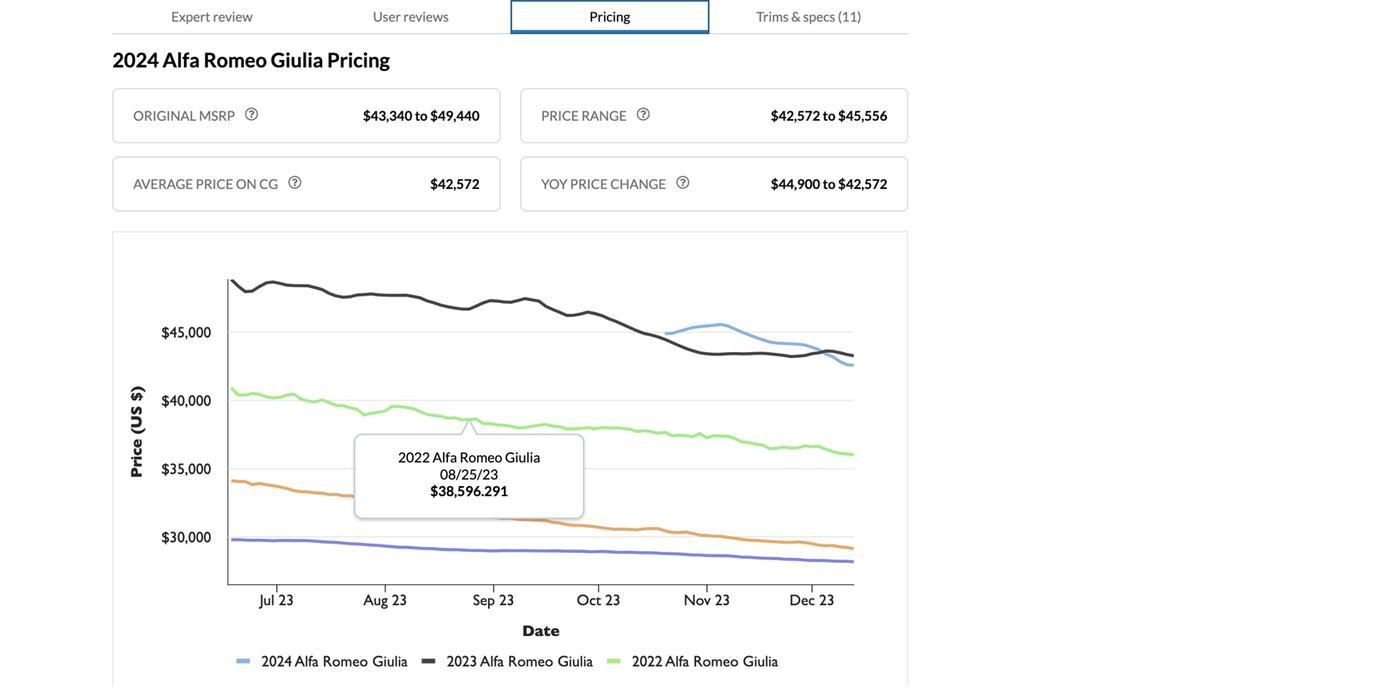 Task type: vqa. For each thing, say whether or not it's contained in the screenshot.
User reviews
yes



Task type: describe. For each thing, give the bounding box(es) containing it.
review
[[213, 8, 253, 25]]

question circle image
[[637, 107, 650, 121]]

pricing tab
[[510, 0, 710, 34]]

to for $44,900
[[823, 176, 836, 192]]

trims
[[757, 8, 789, 25]]

question circle image for average price on cg
[[288, 176, 301, 189]]

change
[[610, 176, 666, 192]]

question circle image for yoy price change
[[676, 176, 690, 189]]

msrp
[[199, 107, 235, 124]]

trims & specs (11) tab
[[710, 0, 909, 34]]

question circle image for original msrp
[[245, 107, 258, 121]]

range
[[582, 107, 627, 124]]

$43,340 to $49,440
[[363, 107, 480, 124]]

price
[[541, 107, 579, 124]]

price for average
[[196, 176, 233, 192]]

&
[[791, 8, 801, 25]]

user reviews tab
[[311, 0, 510, 34]]

$42,572 for $42,572
[[430, 176, 480, 192]]

user
[[373, 8, 401, 25]]

to for $42,572
[[823, 107, 836, 124]]

expert review tab
[[112, 0, 311, 34]]

price range
[[541, 107, 627, 124]]

expert
[[171, 8, 210, 25]]

cg
[[259, 176, 278, 192]]

$43,340
[[363, 107, 412, 124]]

(11)
[[838, 8, 862, 25]]

2024 alfa romeo giulia pricing
[[112, 48, 390, 72]]

average price on cg
[[133, 176, 278, 192]]

$42,572 to $45,556
[[771, 107, 888, 124]]

$45,556
[[838, 107, 888, 124]]

$44,900
[[771, 176, 820, 192]]

alfa
[[163, 48, 200, 72]]



Task type: locate. For each thing, give the bounding box(es) containing it.
yoy price change
[[541, 176, 666, 192]]

0 horizontal spatial price
[[196, 176, 233, 192]]

1 horizontal spatial $42,572
[[771, 107, 820, 124]]

1 price from the left
[[196, 176, 233, 192]]

1 horizontal spatial pricing
[[590, 8, 630, 25]]

tab list
[[112, 0, 909, 34]]

$42,572
[[771, 107, 820, 124], [430, 176, 480, 192], [838, 176, 888, 192]]

1 horizontal spatial question circle image
[[288, 176, 301, 189]]

question circle image right "msrp"
[[245, 107, 258, 121]]

price
[[196, 176, 233, 192], [570, 176, 608, 192]]

$42,572 left $45,556
[[771, 107, 820, 124]]

tab list containing expert review
[[112, 0, 909, 34]]

question circle image right the cg
[[288, 176, 301, 189]]

giulia
[[271, 48, 323, 72]]

price right "yoy"
[[570, 176, 608, 192]]

$42,572 down $49,440
[[430, 176, 480, 192]]

to
[[415, 107, 428, 124], [823, 107, 836, 124], [823, 176, 836, 192]]

trims & specs (11)
[[757, 8, 862, 25]]

specs
[[803, 8, 835, 25]]

tab panel
[[112, 0, 909, 15]]

0 horizontal spatial question circle image
[[245, 107, 258, 121]]

2 price from the left
[[570, 176, 608, 192]]

question circle image right change
[[676, 176, 690, 189]]

pricing
[[590, 8, 630, 25], [327, 48, 390, 72]]

2024
[[112, 48, 159, 72]]

to left $45,556
[[823, 107, 836, 124]]

pricing inside pricing tab
[[590, 8, 630, 25]]

1 vertical spatial pricing
[[327, 48, 390, 72]]

$42,572 right $44,900
[[838, 176, 888, 192]]

reviews
[[403, 8, 449, 25]]

expert review
[[171, 8, 253, 25]]

on
[[236, 176, 257, 192]]

$44,900 to $42,572
[[771, 176, 888, 192]]

price for yoy
[[570, 176, 608, 192]]

user reviews
[[373, 8, 449, 25]]

question circle image
[[245, 107, 258, 121], [288, 176, 301, 189], [676, 176, 690, 189]]

1 horizontal spatial price
[[570, 176, 608, 192]]

romeo
[[204, 48, 267, 72]]

$42,572 for $42,572 to $45,556
[[771, 107, 820, 124]]

0 vertical spatial pricing
[[590, 8, 630, 25]]

to right $43,340
[[415, 107, 428, 124]]

0 horizontal spatial $42,572
[[430, 176, 480, 192]]

original
[[133, 107, 196, 124]]

0 horizontal spatial pricing
[[327, 48, 390, 72]]

average
[[133, 176, 193, 192]]

$49,440
[[430, 107, 480, 124]]

to for $43,340
[[415, 107, 428, 124]]

to right $44,900
[[823, 176, 836, 192]]

price left on
[[196, 176, 233, 192]]

yoy
[[541, 176, 568, 192]]

2 horizontal spatial question circle image
[[676, 176, 690, 189]]

2 horizontal spatial $42,572
[[838, 176, 888, 192]]

original msrp
[[133, 107, 235, 124]]



